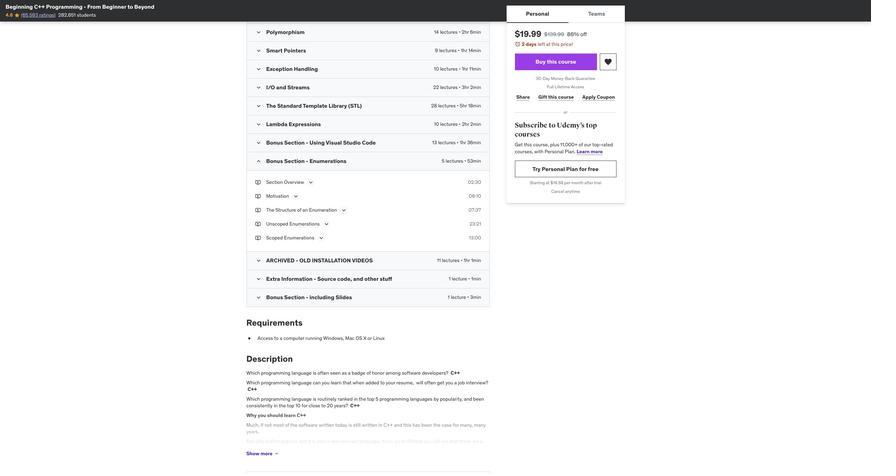 Task type: describe. For each thing, give the bounding box(es) containing it.
github
[[407, 439, 423, 445]]

in for the
[[274, 403, 278, 409]]

the up the should
[[279, 403, 286, 409]]

programming
[[46, 3, 83, 10]]

bonus section - including slides
[[266, 294, 352, 301]]

is inside the which programming language is routinely ranked in the top 5 programming languages by popularity, and been consistently in the top 10 for close to 20 years?
[[313, 396, 316, 402]]

of right the most
[[285, 422, 289, 428]]

there
[[460, 439, 471, 445]]

rated
[[602, 142, 613, 148]]

6min
[[470, 29, 481, 35]]

2
[[522, 41, 525, 47]]

is up can
[[313, 370, 316, 376]]

small image for archived - old installation videos
[[255, 257, 262, 264]]

pointers
[[284, 47, 306, 54]]

a left very on the bottom of page
[[327, 439, 329, 445]]

0 vertical spatial or
[[564, 110, 568, 115]]

starting at $16.58 per month after trial cancel anytime
[[530, 180, 602, 194]]

bonus for bonus section - enumerations
[[266, 158, 283, 165]]

lectures for polymorphism
[[440, 29, 458, 35]]

this down "$139.99"
[[552, 41, 560, 47]]

and left other
[[353, 275, 363, 282]]

os
[[356, 335, 362, 341]]

been inside why you should learn c++ much, if not most of the software written today is still written in c++ and this has been the case for many, many years. not only is c++ popular, but it is also a very relevant language. if you go to github you will see that there are a huge number of active c++ repositories and c++ is also extremely active on stack overflow.
[[422, 422, 432, 428]]

20
[[327, 403, 333, 409]]

14
[[434, 29, 439, 35]]

the left the case
[[434, 422, 441, 428]]

xsmall image for motivation
[[255, 193, 261, 200]]

0 vertical spatial software
[[402, 370, 421, 376]]

i/o
[[266, 84, 275, 91]]

scoped
[[266, 235, 283, 241]]

c++ up job
[[451, 370, 460, 376]]

more for learn more
[[591, 148, 603, 155]]

1 horizontal spatial also
[[358, 445, 367, 452]]

c++ up (65,593 ratings)
[[34, 3, 45, 10]]

small image for exception
[[255, 66, 262, 73]]

are
[[472, 439, 479, 445]]

1 lecture • 3min
[[448, 294, 481, 301]]

learn inside why you should learn c++ much, if not most of the software written today is still written in c++ and this has been the case for many, many years. not only is c++ popular, but it is also a very relevant language. if you go to github you will see that there are a huge number of active c++ repositories and c++ is also extremely active on stack overflow.
[[284, 413, 296, 419]]

the down "which programming language can you learn that when added to your resume,  will often get you a job interview?"
[[359, 396, 366, 402]]

14 lectures • 2hr 6min
[[434, 29, 481, 35]]

a right as
[[348, 370, 351, 376]]

extra information - source code, and other stuff
[[266, 275, 392, 282]]

a right are on the bottom of the page
[[480, 439, 483, 445]]

description
[[246, 354, 293, 365]]

c++ down but in the left of the page
[[296, 445, 305, 452]]

2min for lambda expressions
[[470, 121, 481, 127]]

slides
[[336, 294, 352, 301]]

10 for exception handling
[[434, 66, 439, 72]]

off
[[581, 31, 587, 38]]

18min
[[468, 103, 481, 109]]

with
[[534, 148, 544, 155]]

get this course, plus 11,000+ of our top-rated courses, with personal plan.
[[515, 142, 613, 155]]

relevant
[[341, 439, 358, 445]]

1 for extra information - source code, and other stuff
[[449, 276, 451, 282]]

overview
[[284, 179, 304, 185]]

buy this course
[[536, 58, 576, 65]]

the structure of an enumeration
[[266, 207, 337, 213]]

exception handling
[[266, 65, 318, 72]]

1 active from the left
[[282, 445, 295, 452]]

(65,593
[[21, 12, 38, 18]]

polymorphism
[[266, 28, 305, 35]]

library
[[329, 102, 347, 109]]

section for bonus section - including slides
[[284, 294, 305, 301]]

lectures for bonus section - enumerations
[[446, 158, 463, 164]]

top inside subscribe to udemy's top courses
[[586, 121, 597, 130]]

trial
[[594, 180, 602, 186]]

number
[[259, 445, 275, 452]]

1 for bonus section - including slides
[[448, 294, 450, 301]]

which programming language is routinely ranked in the top 5 programming languages by popularity, and been consistently in the top 10 for close to 20 years?
[[246, 396, 484, 409]]

personal inside button
[[526, 10, 549, 17]]

gift this course link
[[537, 90, 576, 104]]

x
[[363, 335, 367, 341]]

try personal plan for free link
[[515, 161, 617, 178]]

code,
[[337, 275, 352, 282]]

your
[[386, 380, 395, 386]]

lectures for bonus section - using visual studio code
[[438, 139, 456, 146]]

show lecture description image
[[293, 193, 300, 200]]

often inside "which programming language can you learn that when added to your resume,  will often get you a job interview?"
[[425, 380, 436, 386]]

is left still
[[349, 422, 352, 428]]

is down "relevant"
[[353, 445, 357, 452]]

wishlist image
[[604, 58, 612, 66]]

beginning
[[6, 3, 33, 10]]

c++ down ranked
[[349, 403, 360, 409]]

the standard template library (stl)
[[266, 102, 362, 109]]

learn inside "which programming language can you learn that when added to your resume,  will often get you a job interview?"
[[331, 380, 342, 386]]

is up number on the bottom left of the page
[[266, 439, 269, 445]]

- for extra information - source code, and other stuff
[[314, 275, 316, 282]]

bonus for bonus section - using visual studio code
[[266, 139, 283, 146]]

you left will
[[424, 439, 432, 445]]

bonus for bonus section - including slides
[[266, 294, 283, 301]]

small image for bonus
[[255, 158, 262, 165]]

c++ down "relevant"
[[343, 445, 352, 452]]

which for which programming language is routinely ranked in the top 5 programming languages by popularity, and been consistently in the top 10 for close to 20 years?
[[246, 396, 260, 402]]

xsmall image for unscoped enumerations
[[255, 221, 261, 228]]

0 vertical spatial also
[[317, 439, 326, 445]]

section up motivation
[[266, 179, 283, 185]]

many
[[474, 422, 486, 428]]

13
[[432, 139, 437, 146]]

of inside get this course, plus 11,000+ of our top-rated courses, with personal plan.
[[579, 142, 583, 148]]

running
[[306, 335, 322, 341]]

the right the most
[[290, 422, 298, 428]]

a inside "which programming language can you learn that when added to your resume,  will often get you a job interview?"
[[454, 380, 457, 386]]

small image for smart
[[255, 47, 262, 54]]

2hr for polymorphism
[[462, 29, 469, 35]]

case
[[442, 422, 452, 428]]

buy
[[536, 58, 546, 65]]

c++ up consistently
[[248, 387, 258, 393]]

streams
[[288, 84, 310, 91]]

language.
[[360, 439, 381, 445]]

small image for bonus section - using visual studio code
[[255, 139, 262, 146]]

- up students
[[84, 3, 86, 10]]

small image for the standard template library (stl)
[[255, 103, 262, 110]]

2hr for lambda expressions
[[462, 121, 469, 127]]

xsmall image for scoped enumerations
[[255, 235, 261, 242]]

you right can
[[322, 380, 330, 386]]

requirements
[[246, 318, 303, 328]]

it is
[[308, 439, 316, 445]]

back
[[565, 76, 575, 81]]

personal button
[[507, 6, 569, 22]]

and up go
[[394, 422, 402, 428]]

and down very on the bottom of page
[[334, 445, 342, 452]]

enumerations for unscoped enumerations
[[289, 221, 320, 227]]

try
[[533, 166, 541, 172]]

enumerations for scoped enumerations
[[284, 235, 314, 241]]

lifetime
[[555, 84, 570, 90]]

lectures for archived - old installation videos
[[442, 257, 460, 264]]

apply coupon
[[583, 94, 615, 100]]

course for buy this course
[[558, 58, 576, 65]]

lambda
[[266, 121, 288, 128]]

programming for which programming language is often seen as a badge of honor among software developers? c++
[[261, 370, 291, 376]]

c++ up number on the bottom left of the page
[[270, 439, 280, 445]]

10 inside the which programming language is routinely ranked in the top 5 programming languages by popularity, and been consistently in the top 10 for close to 20 years?
[[295, 403, 301, 409]]

day
[[543, 76, 550, 81]]

small image for i/o and streams
[[255, 84, 262, 91]]

30-day money-back guarantee full lifetime access
[[536, 76, 595, 90]]

template
[[303, 102, 327, 109]]

course for gift this course
[[558, 94, 574, 100]]

of left an
[[297, 207, 301, 213]]

• for the standard template library (stl)
[[457, 103, 459, 109]]

5 inside the which programming language is routinely ranked in the top 5 programming languages by popularity, and been consistently in the top 10 for close to 20 years?
[[376, 396, 379, 402]]

apply coupon button
[[581, 90, 617, 104]]

seen
[[330, 370, 341, 376]]

most
[[273, 422, 284, 428]]

buy this course button
[[515, 53, 597, 70]]

show more
[[246, 451, 273, 457]]

an
[[303, 207, 308, 213]]

that inside "which programming language can you learn that when added to your resume,  will often get you a job interview?"
[[343, 380, 352, 386]]

for inside why you should learn c++ much, if not most of the software written today is still written in c++ and this has been the case for many, many years. not only is c++ popular, but it is also a very relevant language. if you go to github you will see that there are a huge number of active c++ repositories and c++ is also extremely active on stack overflow.
[[453, 422, 459, 428]]

smart pointers
[[266, 47, 306, 54]]

beginner
[[102, 3, 126, 10]]

show more button
[[246, 447, 280, 461]]

c++ up but in the left of the page
[[297, 413, 306, 419]]

of left honor
[[367, 370, 371, 376]]

you right if
[[386, 439, 394, 445]]

(65,593 ratings)
[[21, 12, 56, 18]]

very
[[331, 439, 340, 445]]

gift
[[539, 94, 547, 100]]

• for bonus section - including slides
[[467, 294, 469, 301]]

to inside subscribe to udemy's top courses
[[549, 121, 556, 130]]

handling
[[294, 65, 318, 72]]

• for bonus section - enumerations
[[465, 158, 466, 164]]

huge
[[246, 445, 257, 452]]

among
[[386, 370, 401, 376]]

small image for lambda
[[255, 121, 262, 128]]

videos
[[352, 257, 373, 264]]

this inside why you should learn c++ much, if not most of the software written today is still written in c++ and this has been the case for many, many years. not only is c++ popular, but it is also a very relevant language. if you go to github you will see that there are a huge number of active c++ repositories and c++ is also extremely active on stack overflow.
[[403, 422, 411, 428]]

- for bonus section - enumerations
[[306, 158, 308, 165]]

when
[[353, 380, 364, 386]]

close
[[309, 403, 320, 409]]

lectures for lambda expressions
[[440, 121, 458, 127]]

can
[[313, 380, 321, 386]]

windows,
[[323, 335, 344, 341]]

course,
[[533, 142, 549, 148]]

• for archived - old installation videos
[[461, 257, 463, 264]]

c++ up if
[[384, 422, 393, 428]]

5 lectures • 53min
[[442, 158, 481, 164]]

which programming language is often seen as a badge of honor among software developers? c++
[[246, 370, 460, 376]]

gift this course
[[539, 94, 574, 100]]

unscoped
[[266, 221, 288, 227]]

linux
[[373, 335, 385, 341]]

lecture for extra information - source code, and other stuff
[[452, 276, 467, 282]]

show lecture description image for section overview
[[308, 179, 315, 186]]

1 written from the left
[[319, 422, 334, 428]]



Task type: locate. For each thing, give the bounding box(es) containing it.
1 course from the top
[[558, 58, 576, 65]]

3 language from the top
[[292, 396, 312, 402]]

1hr left 11min
[[462, 66, 468, 72]]

2hr left 6min
[[462, 29, 469, 35]]

written right still
[[362, 422, 377, 428]]

2min right 3hr
[[470, 84, 481, 90]]

13 lectures • 1hr 36min
[[432, 139, 481, 146]]

xsmall image left "structure"
[[255, 207, 261, 214]]

- for bonus section - including slides
[[306, 294, 308, 301]]

to
[[128, 3, 133, 10], [549, 121, 556, 130], [274, 335, 279, 341], [380, 380, 385, 386], [321, 403, 326, 409], [402, 439, 406, 445]]

1 small image from the top
[[255, 29, 262, 36]]

tab list containing personal
[[507, 6, 625, 23]]

also down language.
[[358, 445, 367, 452]]

1 vertical spatial 2min
[[470, 121, 481, 127]]

and right popularity,
[[464, 396, 472, 402]]

0 horizontal spatial active
[[282, 445, 295, 452]]

language inside the which programming language is routinely ranked in the top 5 programming languages by popularity, and been consistently in the top 10 for close to 20 years?
[[292, 396, 312, 402]]

- left old
[[296, 257, 298, 264]]

1 vertical spatial language
[[292, 380, 312, 386]]

• for smart pointers
[[458, 47, 460, 54]]

section down lambda expressions
[[284, 139, 305, 146]]

0 vertical spatial for
[[579, 166, 587, 172]]

lecture
[[452, 276, 467, 282], [451, 294, 466, 301]]

bonus down extra
[[266, 294, 283, 301]]

course down lifetime
[[558, 94, 574, 100]]

3 which from the top
[[246, 396, 260, 402]]

• up '1 lecture • 1min'
[[461, 257, 463, 264]]

for inside 'link'
[[579, 166, 587, 172]]

and
[[276, 84, 286, 91], [353, 275, 363, 282], [464, 396, 472, 402], [394, 422, 402, 428], [334, 445, 342, 452]]

0 horizontal spatial or
[[368, 335, 372, 341]]

1 vertical spatial top
[[367, 396, 375, 402]]

• left the 36min
[[457, 139, 459, 146]]

small image
[[255, 47, 262, 54], [255, 66, 262, 73], [255, 121, 262, 128], [255, 158, 262, 165], [255, 276, 262, 283]]

extremely
[[368, 445, 390, 452]]

language inside "which programming language can you learn that when added to your resume,  will often get you a job interview?"
[[292, 380, 312, 386]]

2 vertical spatial xsmall image
[[255, 235, 261, 242]]

5 small image from the top
[[255, 257, 262, 264]]

lectures up 22 lectures • 3hr 2min
[[440, 66, 458, 72]]

plus
[[550, 142, 559, 148]]

active down go
[[391, 445, 404, 452]]

10 lectures • 1hr 11min
[[434, 66, 481, 72]]

programming inside "which programming language can you learn that when added to your resume,  will often get you a job interview?"
[[261, 380, 291, 386]]

lectures right 28
[[438, 103, 456, 109]]

1 vertical spatial or
[[368, 335, 372, 341]]

1 horizontal spatial that
[[450, 439, 459, 445]]

10 left the close
[[295, 403, 301, 409]]

enumerations down an
[[289, 221, 320, 227]]

1 vertical spatial 10
[[434, 121, 439, 127]]

personal inside 'link'
[[542, 166, 565, 172]]

lectures
[[440, 29, 458, 35], [439, 47, 457, 54], [440, 66, 458, 72], [440, 84, 458, 90], [438, 103, 456, 109], [440, 121, 458, 127], [438, 139, 456, 146], [446, 158, 463, 164], [442, 257, 460, 264]]

xsmall image right the show more
[[274, 451, 280, 457]]

5
[[442, 158, 445, 164], [376, 396, 379, 402]]

1 horizontal spatial often
[[425, 380, 436, 386]]

personal up $19.99
[[526, 10, 549, 17]]

information
[[281, 275, 313, 282]]

1 xsmall image from the top
[[255, 193, 261, 200]]

5 small image from the top
[[255, 276, 262, 283]]

1 horizontal spatial top
[[367, 396, 375, 402]]

10 lectures • 2hr 2min
[[434, 121, 481, 127]]

1 down '1 lecture • 1min'
[[448, 294, 450, 301]]

1 vertical spatial access
[[258, 335, 273, 341]]

and right 'i/o'
[[276, 84, 286, 91]]

1 horizontal spatial active
[[391, 445, 404, 452]]

0 vertical spatial often
[[318, 370, 329, 376]]

programming for which programming language is routinely ranked in the top 5 programming languages by popularity, and been consistently in the top 10 for close to 20 years?
[[261, 396, 291, 402]]

1 vertical spatial learn
[[284, 413, 296, 419]]

alarm image
[[515, 41, 521, 47]]

1 vertical spatial course
[[558, 94, 574, 100]]

small image for bonus section - including slides
[[255, 294, 262, 301]]

repositories
[[307, 445, 332, 452]]

anytime
[[565, 189, 580, 194]]

per
[[564, 180, 571, 186]]

badge
[[352, 370, 366, 376]]

2 vertical spatial which
[[246, 396, 260, 402]]

0 vertical spatial which
[[246, 370, 260, 376]]

2hr
[[462, 29, 469, 35], [462, 121, 469, 127]]

personal inside get this course, plus 11,000+ of our top-rated courses, with personal plan.
[[545, 148, 564, 155]]

been down "interview?"
[[473, 396, 484, 402]]

written left the today at the left bottom of page
[[319, 422, 334, 428]]

0 vertical spatial 2hr
[[462, 29, 469, 35]]

2 small image from the top
[[255, 84, 262, 91]]

access
[[571, 84, 584, 90], [258, 335, 273, 341]]

bonus up section overview
[[266, 158, 283, 165]]

developers?
[[422, 370, 448, 376]]

lectures for i/o and streams
[[440, 84, 458, 90]]

1 vertical spatial more
[[261, 451, 273, 457]]

or right x
[[368, 335, 372, 341]]

1 vertical spatial 1
[[448, 294, 450, 301]]

to left 20 on the bottom left of the page
[[321, 403, 326, 409]]

1 horizontal spatial more
[[591, 148, 603, 155]]

4 small image from the top
[[255, 139, 262, 146]]

5hr
[[460, 103, 467, 109]]

the for the standard template library (stl)
[[266, 102, 276, 109]]

1 horizontal spatial learn
[[331, 380, 342, 386]]

1 vertical spatial often
[[425, 380, 436, 386]]

1 bonus from the top
[[266, 139, 283, 146]]

this inside get this course, plus 11,000+ of our top-rated courses, with personal plan.
[[524, 142, 532, 148]]

1hr for exception handling
[[462, 66, 468, 72]]

small image for extra
[[255, 276, 262, 283]]

motivation
[[266, 193, 289, 199]]

2 active from the left
[[391, 445, 404, 452]]

2 vertical spatial language
[[292, 396, 312, 402]]

should
[[267, 413, 283, 419]]

1 vertical spatial in
[[274, 403, 278, 409]]

1hr for smart pointers
[[461, 47, 467, 54]]

$19.99 $139.99 86% off
[[515, 29, 587, 39]]

1 vertical spatial 1min
[[471, 276, 481, 282]]

1 vertical spatial lecture
[[451, 294, 466, 301]]

2 vertical spatial enumerations
[[284, 235, 314, 241]]

5 down "which programming language can you learn that when added to your resume,  will often get you a job interview?"
[[376, 396, 379, 402]]

4 small image from the top
[[255, 158, 262, 165]]

at
[[546, 41, 551, 47], [546, 180, 550, 186]]

which inside the which programming language is routinely ranked in the top 5 programming languages by popularity, and been consistently in the top 10 for close to 20 years?
[[246, 396, 260, 402]]

1 vertical spatial bonus
[[266, 158, 283, 165]]

3 small image from the top
[[255, 121, 262, 128]]

learn more
[[577, 148, 603, 155]]

0 vertical spatial lecture
[[452, 276, 467, 282]]

language left seen
[[292, 370, 312, 376]]

tab list
[[507, 6, 625, 23]]

-
[[84, 3, 86, 10], [306, 139, 308, 146], [306, 158, 308, 165], [296, 257, 298, 264], [314, 275, 316, 282], [306, 294, 308, 301]]

a left job
[[454, 380, 457, 386]]

1 language from the top
[[292, 370, 312, 376]]

been
[[473, 396, 484, 402], [422, 422, 432, 428]]

0 horizontal spatial been
[[422, 422, 432, 428]]

for left free
[[579, 166, 587, 172]]

which programming language can you learn that when added to your resume,  will often get you a job interview?
[[246, 380, 488, 393]]

bonus section - enumerations
[[266, 158, 347, 165]]

in up the should
[[274, 403, 278, 409]]

5 down the 13 lectures • 1hr 36min
[[442, 158, 445, 164]]

- left including
[[306, 294, 308, 301]]

at left the $16.58
[[546, 180, 550, 186]]

lectures for the standard template library (stl)
[[438, 103, 456, 109]]

1 horizontal spatial been
[[473, 396, 484, 402]]

0 vertical spatial 1min
[[471, 257, 481, 264]]

2 2min from the top
[[470, 121, 481, 127]]

1hr left 14min
[[461, 47, 467, 54]]

1min up 3min
[[471, 276, 481, 282]]

a left computer in the left bottom of the page
[[280, 335, 282, 341]]

language up the close
[[292, 396, 312, 402]]

0 horizontal spatial that
[[343, 380, 352, 386]]

0 vertical spatial 2min
[[470, 84, 481, 90]]

language for routinely
[[292, 396, 312, 402]]

software up it is
[[299, 422, 318, 428]]

or up 'udemy's'
[[564, 110, 568, 115]]

popularity,
[[440, 396, 463, 402]]

1 vertical spatial which
[[246, 380, 260, 386]]

1 1min from the top
[[471, 257, 481, 264]]

07:37
[[469, 207, 481, 213]]

programming
[[261, 370, 291, 376], [261, 380, 291, 386], [261, 396, 291, 402], [380, 396, 409, 402]]

1 vertical spatial at
[[546, 180, 550, 186]]

0 vertical spatial top
[[586, 121, 597, 130]]

2 horizontal spatial in
[[379, 422, 383, 428]]

studio
[[343, 139, 361, 146]]

1 vertical spatial for
[[302, 403, 308, 409]]

0 vertical spatial at
[[546, 41, 551, 47]]

section overview
[[266, 179, 304, 185]]

0 vertical spatial more
[[591, 148, 603, 155]]

1 vertical spatial xsmall image
[[255, 221, 261, 228]]

• left 3hr
[[459, 84, 461, 90]]

lectures down 28 lectures • 5hr 18min
[[440, 121, 458, 127]]

smart
[[266, 47, 283, 54]]

in for not
[[379, 422, 383, 428]]

language for you
[[292, 380, 312, 386]]

more for show more
[[261, 451, 273, 457]]

1 vertical spatial personal
[[545, 148, 564, 155]]

bonus
[[266, 139, 283, 146], [266, 158, 283, 165], [266, 294, 283, 301]]

1 horizontal spatial written
[[362, 422, 377, 428]]

this for buy
[[547, 58, 557, 65]]

this for gift
[[548, 94, 557, 100]]

• up 1 lecture • 3min
[[468, 276, 470, 282]]

- left the 'source'
[[314, 275, 316, 282]]

10 for lambda expressions
[[434, 121, 439, 127]]

top up our
[[586, 121, 597, 130]]

0 horizontal spatial also
[[317, 439, 326, 445]]

enumerations down "visual"
[[310, 158, 347, 165]]

0 vertical spatial the
[[266, 102, 276, 109]]

2 vertical spatial in
[[379, 422, 383, 428]]

which for which programming language can you learn that when added to your resume,  will often get you a job interview?
[[246, 380, 260, 386]]

consistently
[[246, 403, 273, 409]]

for inside the which programming language is routinely ranked in the top 5 programming languages by popularity, and been consistently in the top 10 for close to 20 years?
[[302, 403, 308, 409]]

2 course from the top
[[558, 94, 574, 100]]

3 xsmall image from the top
[[255, 235, 261, 242]]

which for which programming language is often seen as a badge of honor among software developers? c++
[[246, 370, 260, 376]]

xsmall image inside show more button
[[274, 451, 280, 457]]

more
[[591, 148, 603, 155], [261, 451, 273, 457]]

extra
[[266, 275, 280, 282]]

2 small image from the top
[[255, 66, 262, 73]]

0 horizontal spatial top
[[287, 403, 294, 409]]

1 vertical spatial the
[[266, 207, 274, 213]]

2 vertical spatial for
[[453, 422, 459, 428]]

language left can
[[292, 380, 312, 386]]

expressions
[[289, 121, 321, 128]]

and inside the which programming language is routinely ranked in the top 5 programming languages by popularity, and been consistently in the top 10 for close to 20 years?
[[464, 396, 472, 402]]

the for the structure of an enumeration
[[266, 207, 274, 213]]

9 lectures • 1hr 14min
[[435, 47, 481, 54]]

not
[[265, 422, 272, 428]]

0 horizontal spatial more
[[261, 451, 273, 457]]

active
[[282, 445, 295, 452], [391, 445, 404, 452]]

often left get
[[425, 380, 436, 386]]

to inside the which programming language is routinely ranked in the top 5 programming languages by popularity, and been consistently in the top 10 for close to 20 years?
[[321, 403, 326, 409]]

• for polymorphism
[[459, 29, 461, 35]]

this inside button
[[547, 58, 557, 65]]

which inside "which programming language can you learn that when added to your resume,  will often get you a job interview?"
[[246, 380, 260, 386]]

learn down seen
[[331, 380, 342, 386]]

added
[[366, 380, 379, 386]]

section for bonus section - enumerations
[[284, 158, 305, 165]]

4.6
[[6, 12, 13, 18]]

why
[[246, 413, 257, 419]]

also up repositories
[[317, 439, 326, 445]]

coupon
[[597, 94, 615, 100]]

bonus section - using visual studio code
[[266, 139, 376, 146]]

lecture left 3min
[[451, 294, 466, 301]]

0 vertical spatial been
[[473, 396, 484, 402]]

if
[[261, 422, 263, 428]]

1 which from the top
[[246, 370, 260, 376]]

xsmall image up description
[[246, 335, 252, 342]]

c++
[[34, 3, 45, 10], [451, 370, 460, 376], [248, 387, 258, 393], [349, 403, 360, 409], [297, 413, 306, 419], [384, 422, 393, 428], [270, 439, 280, 445], [296, 445, 305, 452], [343, 445, 352, 452]]

xsmall image
[[255, 179, 261, 186], [255, 207, 261, 214], [246, 335, 252, 342], [274, 451, 280, 457]]

you right get
[[446, 380, 453, 386]]

6 small image from the top
[[255, 294, 262, 301]]

show lecture description image
[[308, 179, 315, 186], [341, 207, 348, 214], [323, 221, 330, 228], [318, 235, 325, 242]]

this right gift
[[548, 94, 557, 100]]

archived - old installation videos
[[266, 257, 373, 264]]

or
[[564, 110, 568, 115], [368, 335, 372, 341]]

0 horizontal spatial often
[[318, 370, 329, 376]]

11 lectures • 1hr 1min
[[437, 257, 481, 264]]

2 the from the top
[[266, 207, 274, 213]]

at inside starting at $16.58 per month after trial cancel anytime
[[546, 180, 550, 186]]

years?
[[334, 403, 348, 409]]

show lecture description image for unscoped enumerations
[[323, 221, 330, 228]]

to left beyond
[[128, 3, 133, 10]]

• left "5hr"
[[457, 103, 459, 109]]

that right "see"
[[450, 439, 459, 445]]

- left using
[[306, 139, 308, 146]]

3 small image from the top
[[255, 103, 262, 110]]

access inside 30-day money-back guarantee full lifetime access
[[571, 84, 584, 90]]

honor
[[372, 370, 385, 376]]

lecture for bonus section - including slides
[[451, 294, 466, 301]]

to inside "which programming language can you learn that when added to your resume,  will often get you a job interview?"
[[380, 380, 385, 386]]

lectures right 13
[[438, 139, 456, 146]]

subscribe to udemy's top courses
[[515, 121, 597, 139]]

software inside why you should learn c++ much, if not most of the software written today is still written in c++ and this has been the case for many, many years. not only is c++ popular, but it is also a very relevant language. if you go to github you will see that there are a huge number of active c++ repositories and c++ is also extremely active on stack overflow.
[[299, 422, 318, 428]]

1hr for bonus section - using visual studio code
[[460, 139, 466, 146]]

of right number on the bottom left of the page
[[276, 445, 281, 452]]

that down as
[[343, 380, 352, 386]]

xsmall image
[[255, 193, 261, 200], [255, 221, 261, 228], [255, 235, 261, 242]]

of left our
[[579, 142, 583, 148]]

after
[[585, 180, 593, 186]]

access down back
[[571, 84, 584, 90]]

0 vertical spatial language
[[292, 370, 312, 376]]

1 vertical spatial software
[[299, 422, 318, 428]]

2 written from the left
[[362, 422, 377, 428]]

learn right the should
[[284, 413, 296, 419]]

language
[[292, 370, 312, 376], [292, 380, 312, 386], [292, 396, 312, 402]]

2 days left at this price!
[[522, 41, 573, 47]]

• for exception handling
[[459, 66, 461, 72]]

show lecture description image up archived - old installation videos
[[318, 235, 325, 242]]

to down requirements
[[274, 335, 279, 341]]

1 horizontal spatial in
[[354, 396, 358, 402]]

0 vertical spatial 5
[[442, 158, 445, 164]]

2 language from the top
[[292, 380, 312, 386]]

1 vertical spatial also
[[358, 445, 367, 452]]

1 vertical spatial 5
[[376, 396, 379, 402]]

2 1min from the top
[[471, 276, 481, 282]]

10 up 13
[[434, 121, 439, 127]]

0 vertical spatial in
[[354, 396, 358, 402]]

enumerations down "unscoped enumerations"
[[284, 235, 314, 241]]

2 horizontal spatial for
[[579, 166, 587, 172]]

1 horizontal spatial software
[[402, 370, 421, 376]]

• for lambda expressions
[[459, 121, 461, 127]]

to left 'udemy's'
[[549, 121, 556, 130]]

2 xsmall image from the top
[[255, 221, 261, 228]]

2 vertical spatial personal
[[542, 166, 565, 172]]

1 vertical spatial that
[[450, 439, 459, 445]]

top down "which programming language can you learn that when added to your resume,  will often get you a job interview?"
[[367, 396, 375, 402]]

course inside button
[[558, 58, 576, 65]]

in right ranked
[[354, 396, 358, 402]]

this for get
[[524, 142, 532, 148]]

• for extra information - source code, and other stuff
[[468, 276, 470, 282]]

teams button
[[569, 6, 625, 22]]

small image
[[255, 29, 262, 36], [255, 84, 262, 91], [255, 103, 262, 110], [255, 139, 262, 146], [255, 257, 262, 264], [255, 294, 262, 301]]

try personal plan for free
[[533, 166, 599, 172]]

1 vertical spatial 2hr
[[462, 121, 469, 127]]

1 2min from the top
[[470, 84, 481, 90]]

to inside why you should learn c++ much, if not most of the software written today is still written in c++ and this has been the case for many, many years. not only is c++ popular, but it is also a very relevant language. if you go to github you will see that there are a huge number of active c++ repositories and c++ is also extremely active on stack overflow.
[[402, 439, 406, 445]]

apply
[[583, 94, 596, 100]]

0 horizontal spatial 5
[[376, 396, 379, 402]]

more right show
[[261, 451, 273, 457]]

0 vertical spatial course
[[558, 58, 576, 65]]

0 vertical spatial 1
[[449, 276, 451, 282]]

1 horizontal spatial for
[[453, 422, 459, 428]]

active down popular,
[[282, 445, 295, 452]]

you up the if
[[258, 413, 266, 419]]

3hr
[[462, 84, 469, 90]]

2hr down "5hr"
[[462, 121, 469, 127]]

1 the from the top
[[266, 102, 276, 109]]

0 horizontal spatial for
[[302, 403, 308, 409]]

1 down 11 lectures • 1hr 1min
[[449, 276, 451, 282]]

only
[[256, 439, 265, 445]]

0 vertical spatial xsmall image
[[255, 193, 261, 200]]

2 vertical spatial top
[[287, 403, 294, 409]]

1 horizontal spatial access
[[571, 84, 584, 90]]

that inside why you should learn c++ much, if not most of the software written today is still written in c++ and this has been the case for many, many years. not only is c++ popular, but it is also a very relevant language. if you go to github you will see that there are a huge number of active c++ repositories and c++ is also extremely active on stack overflow.
[[450, 439, 459, 445]]

282,651 students
[[58, 12, 96, 18]]

2 vertical spatial bonus
[[266, 294, 283, 301]]

xsmall image left section overview
[[255, 179, 261, 186]]

0 vertical spatial bonus
[[266, 139, 283, 146]]

0 vertical spatial that
[[343, 380, 352, 386]]

0 vertical spatial learn
[[331, 380, 342, 386]]

2 bonus from the top
[[266, 158, 283, 165]]

stuff
[[380, 275, 392, 282]]

lectures for exception handling
[[440, 66, 458, 72]]

learn
[[331, 380, 342, 386], [284, 413, 296, 419]]

2 which from the top
[[246, 380, 260, 386]]

more inside button
[[261, 451, 273, 457]]

1 vertical spatial enumerations
[[289, 221, 320, 227]]

section for bonus section - using visual studio code
[[284, 139, 305, 146]]

xsmall image left motivation
[[255, 193, 261, 200]]

lectures for smart pointers
[[439, 47, 457, 54]]

show lecture description image for the structure of an enumeration
[[341, 207, 348, 214]]

language for often
[[292, 370, 312, 376]]

resume,
[[397, 380, 414, 386]]

0 horizontal spatial written
[[319, 422, 334, 428]]

programming for which programming language can you learn that when added to your resume,  will often get you a job interview?
[[261, 380, 291, 386]]

days
[[526, 41, 537, 47]]

2 vertical spatial 10
[[295, 403, 301, 409]]

2 horizontal spatial top
[[586, 121, 597, 130]]

2min for i/o and streams
[[470, 84, 481, 90]]

section down information
[[284, 294, 305, 301]]

• for i/o and streams
[[459, 84, 461, 90]]

• left 11min
[[459, 66, 461, 72]]

0 vertical spatial access
[[571, 84, 584, 90]]

1 small image from the top
[[255, 47, 262, 54]]

0 horizontal spatial in
[[274, 403, 278, 409]]

- for bonus section - using visual studio code
[[306, 139, 308, 146]]

been inside the which programming language is routinely ranked in the top 5 programming languages by popularity, and been consistently in the top 10 for close to 20 years?
[[473, 396, 484, 402]]

personal down plus
[[545, 148, 564, 155]]

share
[[516, 94, 530, 100]]

1 horizontal spatial 5
[[442, 158, 445, 164]]

as
[[342, 370, 347, 376]]

lectures right 11
[[442, 257, 460, 264]]

xsmall image left scoped
[[255, 235, 261, 242]]

this left 'has'
[[403, 422, 411, 428]]

lecture down 11 lectures • 1hr 1min
[[452, 276, 467, 282]]

small image for polymorphism
[[255, 29, 262, 36]]

0 horizontal spatial software
[[299, 422, 318, 428]]

subscribe
[[515, 121, 548, 130]]

1 horizontal spatial or
[[564, 110, 568, 115]]

0 horizontal spatial learn
[[284, 413, 296, 419]]

show lecture description image right overview
[[308, 179, 315, 186]]

• for bonus section - using visual studio code
[[457, 139, 459, 146]]

0 horizontal spatial access
[[258, 335, 273, 341]]

0 vertical spatial enumerations
[[310, 158, 347, 165]]

1hr for archived - old installation videos
[[464, 257, 470, 264]]

3 bonus from the top
[[266, 294, 283, 301]]

show lecture description image for scoped enumerations
[[318, 235, 325, 242]]

why you should learn c++ much, if not most of the software written today is still written in c++ and this has been the case for many, many years. not only is c++ popular, but it is also a very relevant language. if you go to github you will see that there are a huge number of active c++ repositories and c++ is also extremely active on stack overflow.
[[246, 413, 486, 452]]

exception
[[266, 65, 293, 72]]

0 vertical spatial personal
[[526, 10, 549, 17]]

languages
[[410, 396, 433, 402]]

0 vertical spatial 10
[[434, 66, 439, 72]]

• left 3min
[[467, 294, 469, 301]]

1 vertical spatial been
[[422, 422, 432, 428]]

in inside why you should learn c++ much, if not most of the software written today is still written in c++ and this has been the case for many, many years. not only is c++ popular, but it is also a very relevant language. if you go to github you will see that there are a huge number of active c++ repositories and c++ is also extremely active on stack overflow.
[[379, 422, 383, 428]]

- down bonus section - using visual studio code
[[306, 158, 308, 165]]

see
[[441, 439, 449, 445]]



Task type: vqa. For each thing, say whether or not it's contained in the screenshot.


